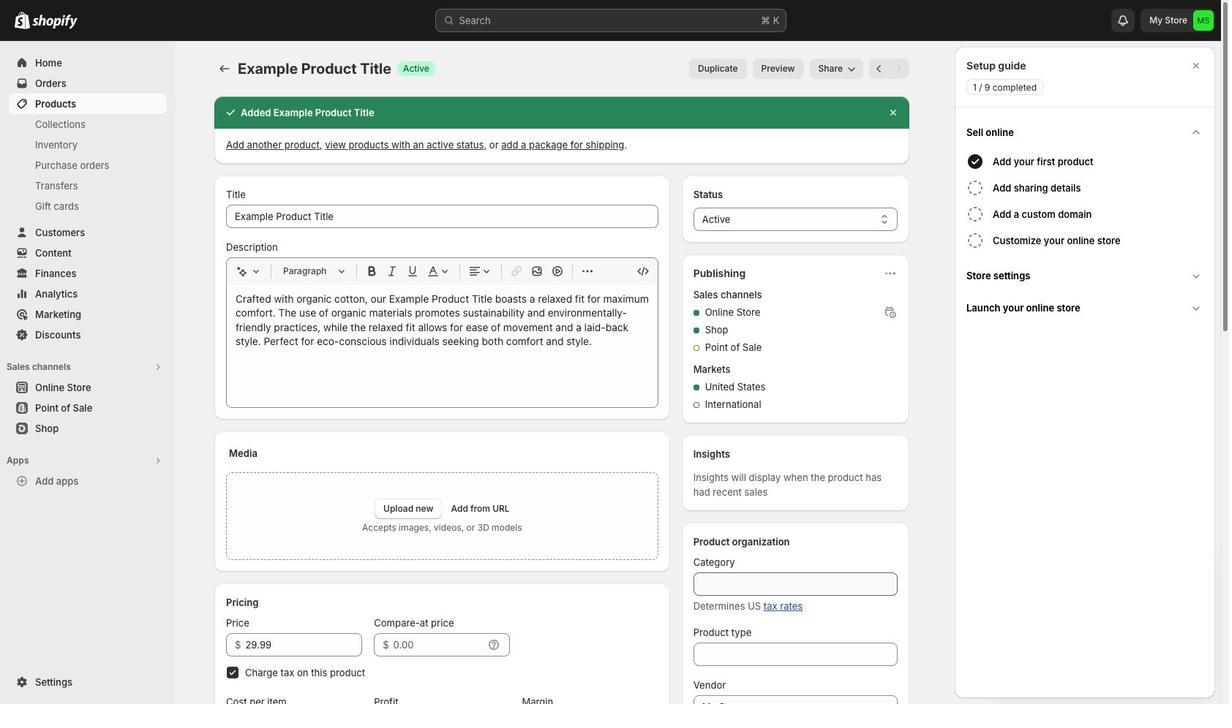 Task type: vqa. For each thing, say whether or not it's contained in the screenshot.
right "grid"
no



Task type: locate. For each thing, give the bounding box(es) containing it.
None text field
[[694, 573, 898, 597]]

Short sleeve t-shirt text field
[[226, 205, 659, 228]]

None text field
[[694, 643, 898, 667], [694, 696, 898, 705], [694, 643, 898, 667], [694, 696, 898, 705]]

shopify image
[[32, 15, 78, 29]]

next image
[[892, 61, 907, 76]]

mark add a custom domain as done image
[[967, 206, 985, 223]]

  text field
[[246, 634, 363, 657]]

dialog
[[955, 47, 1216, 699]]

shopify image
[[15, 12, 30, 29]]

mark customize your online store as done image
[[967, 232, 985, 250]]



Task type: describe. For each thing, give the bounding box(es) containing it.
my store image
[[1194, 10, 1214, 31]]

  text field
[[394, 634, 484, 657]]

mark add sharing details as done image
[[967, 179, 985, 197]]



